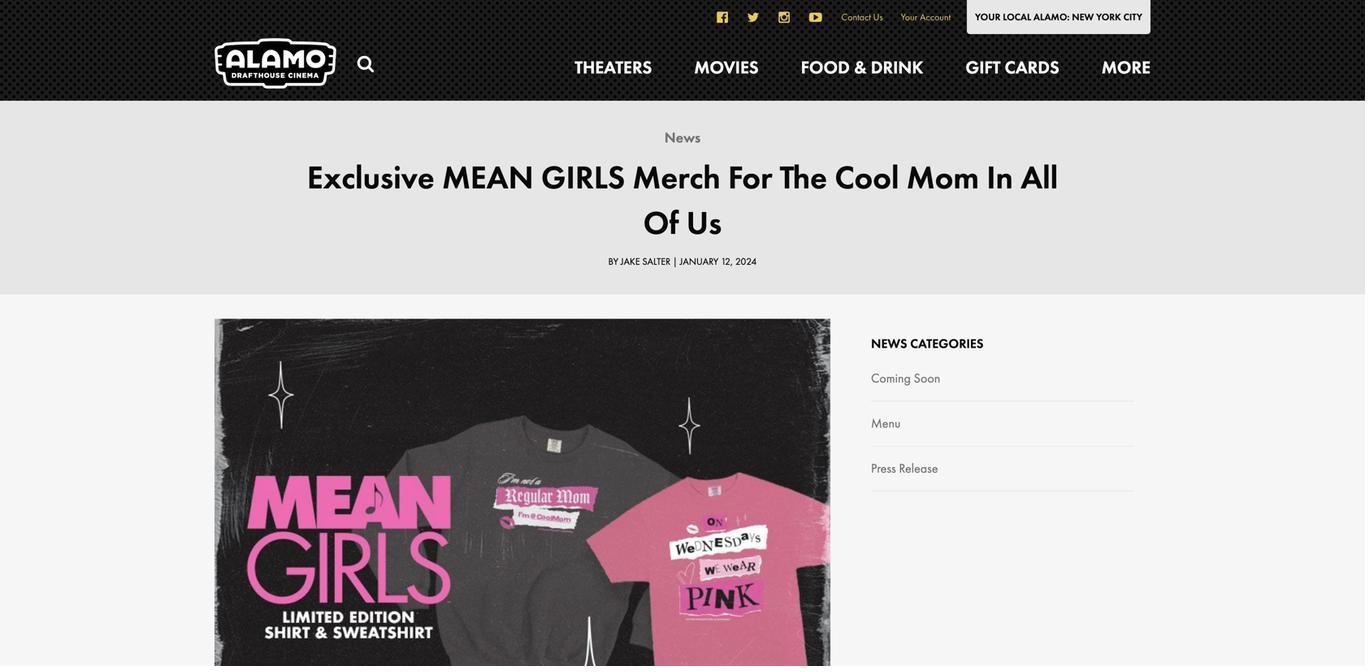 Task type: locate. For each thing, give the bounding box(es) containing it.
news link
[[665, 129, 701, 147]]

more
[[1102, 56, 1151, 79]]

salter
[[643, 255, 671, 268]]

us up the january
[[687, 202, 722, 244]]

coming
[[871, 370, 911, 387]]

for
[[728, 156, 773, 198]]

merch
[[633, 156, 721, 198]]

theaters
[[575, 56, 652, 79]]

your for your account
[[901, 11, 918, 23]]

0 horizontal spatial your
[[901, 11, 918, 23]]

news
[[665, 129, 701, 147], [871, 336, 908, 352]]

1 vertical spatial news
[[871, 336, 908, 352]]

1 horizontal spatial your
[[975, 11, 1001, 23]]

your
[[901, 11, 918, 23], [975, 11, 1001, 23]]

2024
[[736, 255, 757, 268]]

your left the account
[[901, 11, 918, 23]]

alamo drafthouse twitter image
[[748, 12, 760, 22]]

alamo drafthouse instagram image
[[779, 12, 790, 22]]

|
[[673, 255, 678, 268]]

0 vertical spatial us
[[874, 11, 883, 23]]

your account link
[[901, 0, 951, 34]]

1 vertical spatial us
[[687, 202, 722, 244]]

alamo drafthouse facebook image
[[717, 12, 728, 22]]

1 horizontal spatial us
[[874, 11, 883, 23]]

0 horizontal spatial news
[[665, 129, 701, 147]]

news up coming
[[871, 336, 908, 352]]

press release link
[[871, 460, 938, 477]]

cards
[[1005, 56, 1060, 79]]

release
[[899, 460, 938, 477]]

your left local
[[975, 11, 1001, 23]]

movies
[[694, 56, 759, 79]]

all
[[1021, 156, 1058, 198]]

1 your from the left
[[901, 11, 918, 23]]

2 your from the left
[[975, 11, 1001, 23]]

0 horizontal spatial us
[[687, 202, 722, 244]]

cool
[[835, 156, 899, 198]]

menu link
[[871, 415, 901, 432]]

1 horizontal spatial news
[[871, 336, 908, 352]]

banner
[[0, 0, 1366, 101]]

contact us link
[[834, 0, 891, 34]]

new
[[1072, 11, 1094, 23]]

us
[[874, 11, 883, 23], [687, 202, 722, 244]]

news up merch
[[665, 129, 701, 147]]

alamo:
[[1034, 11, 1070, 23]]

us right contact
[[874, 11, 883, 23]]

press release
[[871, 460, 938, 477]]

0 vertical spatial news
[[665, 129, 701, 147]]

york
[[1097, 11, 1122, 23]]

12,
[[721, 255, 733, 268]]

local
[[1003, 11, 1032, 23]]

girls
[[541, 156, 625, 198]]



Task type: vqa. For each thing, say whether or not it's contained in the screenshot.
the right News
yes



Task type: describe. For each thing, give the bounding box(es) containing it.
alamo drafthouse you tube image
[[809, 12, 822, 22]]

your for your local alamo: new york city
[[975, 11, 1001, 23]]

drink
[[871, 56, 924, 79]]

food & drink
[[801, 56, 924, 79]]

coming soon
[[871, 370, 941, 387]]

gift cards
[[966, 56, 1060, 79]]

soon
[[914, 370, 941, 387]]

your local alamo: new york city link
[[967, 0, 1151, 34]]

in
[[987, 156, 1014, 198]]

us inside exclusive mean girls merch for the cool mom in all of us
[[687, 202, 722, 244]]

january
[[680, 255, 719, 268]]

by jake salter | january 12, 2024
[[609, 255, 757, 268]]

menu
[[871, 415, 901, 432]]

of
[[644, 202, 679, 244]]

food & drink link
[[780, 34, 945, 95]]

your local alamo: new york city
[[975, 11, 1143, 23]]

coming soon link
[[871, 370, 941, 387]]

jake
[[621, 255, 640, 268]]

the
[[780, 156, 828, 198]]

&
[[854, 56, 867, 79]]

banner containing theaters
[[0, 0, 1366, 101]]

contact us
[[842, 11, 883, 23]]

mom
[[907, 156, 979, 198]]

movies link
[[673, 34, 780, 95]]

press
[[871, 460, 896, 477]]

city
[[1124, 11, 1143, 23]]

gift cards link
[[945, 34, 1081, 95]]

news categories
[[871, 336, 984, 352]]

news for news
[[665, 129, 701, 147]]

news for news categories
[[871, 336, 908, 352]]

your account
[[901, 11, 951, 23]]

food
[[801, 56, 850, 79]]

by
[[609, 255, 619, 268]]

contact
[[842, 11, 871, 23]]

more link
[[1081, 34, 1151, 95]]

mean
[[442, 156, 534, 198]]

gift
[[966, 56, 1001, 79]]

theaters link
[[575, 34, 673, 95]]

exclusive
[[307, 156, 435, 198]]

account
[[920, 11, 951, 23]]

categories
[[911, 336, 984, 352]]

exclusive mean girls merch for the cool mom in all of us
[[307, 156, 1058, 244]]



